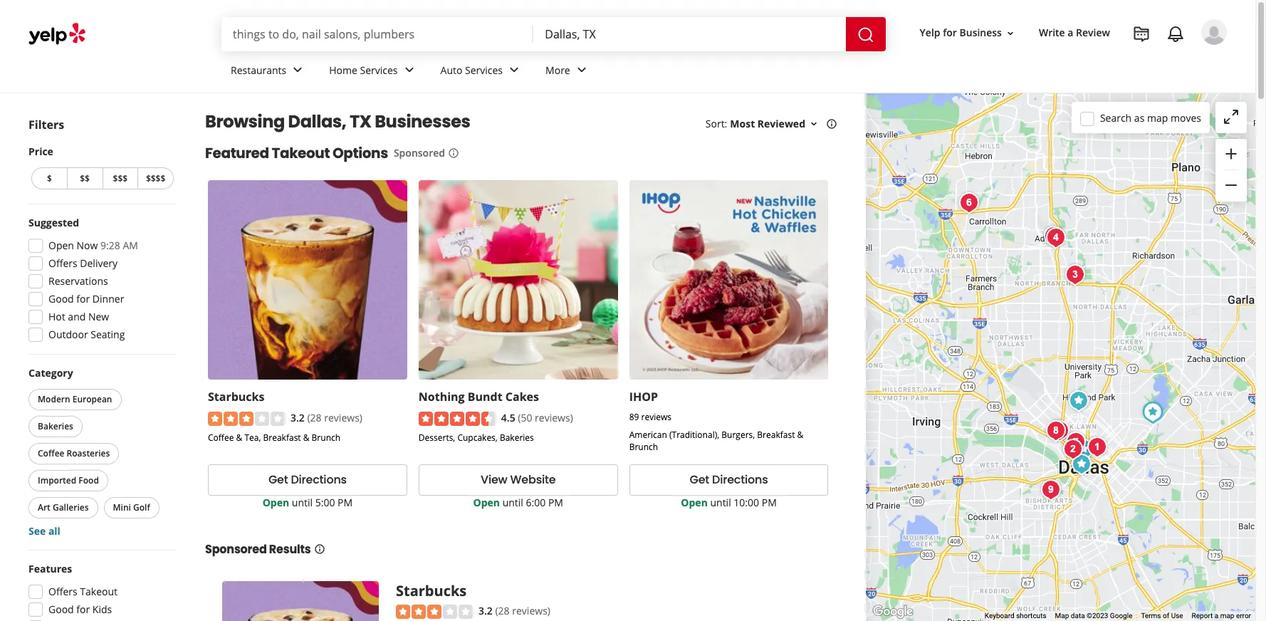 Task type: describe. For each thing, give the bounding box(es) containing it.
most reviewed
[[731, 117, 806, 130]]

directions for ihop
[[713, 472, 769, 488]]

write a review link
[[1034, 20, 1117, 46]]

$$$
[[113, 172, 128, 185]]

9:28
[[101, 239, 120, 252]]

sort:
[[706, 117, 728, 130]]

art galleries
[[38, 502, 89, 514]]

browsing
[[205, 110, 285, 133]]

google
[[1111, 612, 1133, 620]]

yelp
[[920, 26, 941, 40]]

starbucks for starbucks link to the bottom
[[396, 581, 467, 601]]

open for ihop
[[681, 496, 708, 509]]

view website
[[481, 472, 556, 488]]

business categories element
[[219, 51, 1228, 93]]

4.5 (50 reviews)
[[502, 411, 573, 425]]

terms
[[1142, 612, 1162, 620]]

home services
[[329, 63, 398, 77]]

until for nothing bundt cakes
[[503, 496, 524, 509]]

imported food
[[38, 475, 99, 487]]

most
[[731, 117, 755, 130]]

a for write
[[1068, 26, 1074, 40]]

imported
[[38, 475, 76, 487]]

0 vertical spatial (28
[[307, 411, 322, 425]]

a for report
[[1215, 612, 1219, 620]]

more
[[546, 63, 571, 77]]

bakeries button
[[29, 416, 83, 437]]

now
[[77, 239, 98, 252]]

open now 9:28 am
[[48, 239, 138, 252]]

all
[[48, 524, 60, 538]]

tea,
[[245, 432, 261, 444]]

0 horizontal spatial 3.2 star rating image
[[208, 412, 285, 426]]

cupcakes,
[[458, 432, 498, 444]]

services for auto services
[[465, 63, 503, 77]]

& inside ihop 89 reviews american (traditional), burgers, breakfast & brunch
[[798, 429, 804, 441]]

1 vertical spatial starbucks link
[[396, 581, 467, 601]]

(50
[[518, 411, 533, 425]]

modern european
[[38, 393, 112, 405]]

user actions element
[[909, 18, 1248, 105]]

24 chevron down v2 image for home services
[[401, 62, 418, 79]]

open until 5:00 pm
[[263, 496, 353, 509]]

0 horizontal spatial brunch
[[312, 432, 341, 444]]

data
[[1072, 612, 1086, 620]]

see all
[[29, 524, 60, 538]]

browsing dallas, tx businesses
[[205, 110, 471, 133]]

zoom out image
[[1223, 177, 1241, 194]]

outdoor seating
[[48, 328, 125, 341]]

expand map image
[[1223, 108, 1241, 125]]

16 info v2 image for browsing dallas, tx businesses
[[827, 118, 838, 130]]

desserts,
[[419, 432, 456, 444]]

mini golf
[[113, 502, 150, 514]]

3 pm from the left
[[762, 496, 777, 509]]

businesses
[[375, 110, 471, 133]]

starbucks for the top starbucks link
[[208, 389, 265, 405]]

outdoor
[[48, 328, 88, 341]]

yelp for business
[[920, 26, 1002, 40]]

services for home services
[[360, 63, 398, 77]]

terms of use
[[1142, 612, 1184, 620]]

coffee for coffee & tea, breakfast & brunch
[[208, 432, 234, 444]]

Find text field
[[233, 26, 522, 42]]

good for kids
[[48, 603, 112, 616]]

as
[[1135, 111, 1145, 124]]

$$ button
[[67, 167, 102, 190]]

european
[[72, 393, 112, 405]]

1 horizontal spatial 3.2 star rating image
[[396, 605, 473, 619]]

modern european button
[[29, 389, 121, 410]]

offers takeout
[[48, 585, 118, 599]]

16 chevron down v2 image for most reviewed
[[809, 118, 820, 130]]

options
[[333, 143, 388, 163]]

filters
[[29, 117, 64, 133]]

nothing
[[419, 389, 465, 405]]

lockhart smokehouse image
[[1037, 476, 1066, 504]]

breakfast inside ihop 89 reviews american (traditional), burgers, breakfast & brunch
[[758, 429, 795, 441]]

zoom in image
[[1223, 145, 1241, 162]]

see
[[29, 524, 46, 538]]

auto services
[[441, 63, 503, 77]]

search image
[[858, 26, 875, 43]]

sponsored results
[[205, 541, 311, 558]]

$$$ button
[[102, 167, 138, 190]]

business
[[960, 26, 1002, 40]]

reservations
[[48, 274, 108, 288]]

1 vertical spatial 3.2 (28 reviews)
[[479, 604, 551, 618]]

golf
[[133, 502, 150, 514]]

terms of use link
[[1142, 612, 1184, 620]]

89
[[630, 411, 639, 423]]

takeout for offers
[[80, 585, 118, 599]]

review
[[1077, 26, 1111, 40]]

(traditional),
[[670, 429, 720, 441]]

good for good for kids
[[48, 603, 74, 616]]

am
[[123, 239, 138, 252]]

starbucks image
[[1070, 435, 1098, 464]]

reviews) for view website
[[535, 411, 573, 425]]

$$$$
[[146, 172, 166, 185]]

nothing bundt cakes
[[419, 389, 539, 405]]

ida claire image
[[1040, 222, 1068, 250]]

16 chevron down v2 image for yelp for business
[[1005, 28, 1017, 39]]

shortcuts
[[1017, 612, 1047, 620]]

and
[[68, 310, 86, 323]]

4.5 star rating image
[[419, 412, 496, 426]]

ihop link
[[630, 389, 658, 405]]

auto
[[441, 63, 463, 77]]

projects image
[[1134, 26, 1151, 43]]

write a review
[[1040, 26, 1111, 40]]

report a map error link
[[1192, 612, 1252, 620]]

takeout for featured
[[272, 143, 330, 163]]

offers for offers delivery
[[48, 257, 77, 270]]

error
[[1237, 612, 1252, 620]]

meddlesome moth image
[[1046, 416, 1074, 445]]

offers for offers takeout
[[48, 585, 77, 599]]

category
[[29, 366, 73, 380]]

©2023
[[1087, 612, 1109, 620]]

more link
[[534, 51, 602, 93]]

open for starbucks
[[263, 496, 289, 509]]

1 horizontal spatial 3.2
[[479, 604, 493, 618]]

1 horizontal spatial bakeries
[[500, 432, 534, 444]]

6:00
[[526, 496, 546, 509]]

bakeries inside button
[[38, 420, 73, 433]]

0 horizontal spatial 3.2 (28 reviews)
[[291, 411, 363, 425]]

results
[[269, 541, 311, 558]]

roasteries
[[67, 447, 110, 460]]

get for ihop
[[690, 472, 710, 488]]

website
[[511, 472, 556, 488]]

modern
[[38, 393, 70, 405]]

4.5
[[502, 411, 516, 425]]

price group
[[29, 145, 177, 192]]

0 horizontal spatial 3.2
[[291, 411, 305, 425]]

for for kids
[[76, 603, 90, 616]]

sponsored for sponsored
[[394, 146, 445, 160]]

good for dinner
[[48, 292, 124, 306]]

$$$$ button
[[138, 167, 174, 190]]

1 vertical spatial (28
[[496, 604, 510, 618]]

sponsored for sponsored results
[[205, 541, 267, 558]]

open inside "group"
[[48, 239, 74, 252]]

brunch inside ihop 89 reviews american (traditional), burgers, breakfast & brunch
[[630, 441, 658, 453]]

burgers,
[[722, 429, 755, 441]]



Task type: vqa. For each thing, say whether or not it's contained in the screenshot.
for…"
no



Task type: locate. For each thing, give the bounding box(es) containing it.
pm for nothing bundt cakes
[[549, 496, 564, 509]]

16 info v2 image
[[827, 118, 838, 130], [448, 147, 460, 159]]

1 vertical spatial 3.2 star rating image
[[396, 605, 473, 619]]

1 vertical spatial coffee
[[38, 447, 64, 460]]

0 vertical spatial map
[[1148, 111, 1169, 124]]

map
[[1148, 111, 1169, 124], [1221, 612, 1235, 620]]

coffee for coffee roasteries
[[38, 447, 64, 460]]

get up open until 5:00 pm
[[269, 472, 288, 488]]

takeout
[[272, 143, 330, 163], [80, 585, 118, 599]]

0 horizontal spatial 24 chevron down v2 image
[[289, 62, 307, 79]]

24 chevron down v2 image for restaurants
[[289, 62, 307, 79]]

16 chevron down v2 image inside yelp for business button
[[1005, 28, 1017, 39]]

services inside auto services link
[[465, 63, 503, 77]]

1 horizontal spatial (28
[[496, 604, 510, 618]]

a right 'report'
[[1215, 612, 1219, 620]]

group containing suggested
[[24, 216, 177, 346]]

meso maya comida y copas image
[[1062, 428, 1091, 456]]

0 horizontal spatial sponsored
[[205, 541, 267, 558]]

offers delivery
[[48, 257, 118, 270]]

pecan lodge image
[[1083, 433, 1112, 461]]

0 horizontal spatial none field
[[233, 26, 522, 42]]

1 directions from the left
[[291, 472, 347, 488]]

offers
[[48, 257, 77, 270], [48, 585, 77, 599]]

features
[[29, 562, 72, 576]]

0 horizontal spatial services
[[360, 63, 398, 77]]

16 chevron down v2 image
[[1005, 28, 1017, 39], [809, 118, 820, 130]]

coffee down "bakeries" button
[[38, 447, 64, 460]]

open left 10:00
[[681, 496, 708, 509]]

1 horizontal spatial 16 chevron down v2 image
[[1005, 28, 1017, 39]]

2 services from the left
[[465, 63, 503, 77]]

24 chevron down v2 image inside auto services link
[[506, 62, 523, 79]]

home services link
[[318, 51, 429, 93]]

1 until from the left
[[292, 496, 313, 509]]

maple leaf diner image
[[1061, 260, 1090, 289]]

group
[[1216, 139, 1248, 202], [24, 216, 177, 346], [26, 366, 177, 539], [24, 562, 177, 621]]

24 chevron down v2 image for auto services
[[506, 62, 523, 79]]

coffee roasteries
[[38, 447, 110, 460]]

16 info v2 image for featured takeout options
[[448, 147, 460, 159]]

art
[[38, 502, 50, 514]]

1 vertical spatial for
[[76, 292, 90, 306]]

2 get directions link from the left
[[630, 464, 829, 496]]

24 chevron down v2 image
[[289, 62, 307, 79], [573, 62, 590, 79]]

2 horizontal spatial &
[[798, 429, 804, 441]]

24 chevron down v2 image inside restaurants link
[[289, 62, 307, 79]]

0 vertical spatial takeout
[[272, 143, 330, 163]]

2 good from the top
[[48, 603, 74, 616]]

starbucks link
[[208, 389, 265, 405], [396, 581, 467, 601]]

1 horizontal spatial 24 chevron down v2 image
[[573, 62, 590, 79]]

0 horizontal spatial a
[[1068, 26, 1074, 40]]

sponsored
[[394, 146, 445, 160], [205, 541, 267, 558]]

bakeries
[[38, 420, 73, 433], [500, 432, 534, 444]]

get directions for starbucks
[[269, 472, 347, 488]]

use
[[1172, 612, 1184, 620]]

map for error
[[1221, 612, 1235, 620]]

get directions link down burgers,
[[630, 464, 829, 496]]

1 horizontal spatial directions
[[713, 472, 769, 488]]

bundt
[[468, 389, 503, 405]]

1 vertical spatial a
[[1215, 612, 1219, 620]]

until
[[292, 496, 313, 509], [503, 496, 524, 509], [711, 496, 732, 509]]

1 horizontal spatial sponsored
[[394, 146, 445, 160]]

write
[[1040, 26, 1066, 40]]

2 get from the left
[[690, 472, 710, 488]]

food
[[79, 475, 99, 487]]

tx
[[350, 110, 372, 133]]

0 horizontal spatial get
[[269, 472, 288, 488]]

see all button
[[29, 524, 60, 538]]

dinner
[[93, 292, 124, 306]]

featured takeout options
[[205, 143, 388, 163]]

0 horizontal spatial get directions
[[269, 472, 347, 488]]

Near text field
[[545, 26, 835, 42]]

0 horizontal spatial takeout
[[80, 585, 118, 599]]

bakeries down (50
[[500, 432, 534, 444]]

delivery
[[80, 257, 118, 270]]

get directions link for ihop
[[630, 464, 829, 496]]

16 info v2 image
[[314, 543, 325, 555]]

directions up 5:00
[[291, 472, 347, 488]]

2 horizontal spatial pm
[[762, 496, 777, 509]]

0 horizontal spatial pm
[[338, 496, 353, 509]]

suggested
[[29, 216, 79, 229]]

3 until from the left
[[711, 496, 732, 509]]

1 get directions from the left
[[269, 472, 347, 488]]

art galleries button
[[29, 497, 98, 519]]

a right write
[[1068, 26, 1074, 40]]

0 vertical spatial offers
[[48, 257, 77, 270]]

dallas,
[[288, 110, 346, 133]]

1 get from the left
[[269, 472, 288, 488]]

2 24 chevron down v2 image from the left
[[573, 62, 590, 79]]

None field
[[233, 26, 522, 42], [545, 26, 835, 42]]

0 horizontal spatial breakfast
[[263, 432, 301, 444]]

1 horizontal spatial starbucks
[[396, 581, 467, 601]]

2 none field from the left
[[545, 26, 835, 42]]

1 vertical spatial sponsored
[[205, 541, 267, 558]]

until left 10:00
[[711, 496, 732, 509]]

& left tea,
[[236, 432, 242, 444]]

2 24 chevron down v2 image from the left
[[506, 62, 523, 79]]

0 vertical spatial 16 chevron down v2 image
[[1005, 28, 1017, 39]]

reviewed
[[758, 117, 806, 130]]

pm right 5:00
[[338, 496, 353, 509]]

keyboard
[[985, 612, 1015, 620]]

none field up business categories 'element'
[[545, 26, 835, 42]]

24 chevron down v2 image right auto services
[[506, 62, 523, 79]]

$
[[47, 172, 52, 185]]

mini golf button
[[104, 497, 159, 519]]

american
[[630, 429, 668, 441]]

24 chevron down v2 image right more
[[573, 62, 590, 79]]

0 vertical spatial starbucks
[[208, 389, 265, 405]]

alamo drafthouse cinema cedars image
[[1068, 450, 1096, 478]]

1 none field from the left
[[233, 26, 522, 42]]

coffee inside coffee roasteries button
[[38, 447, 64, 460]]

kenny's wood fired grill image
[[1042, 223, 1071, 252]]

nothing bundt cakes image
[[1065, 387, 1093, 415]]

2 get directions from the left
[[690, 472, 769, 488]]

breakfast right burgers,
[[758, 429, 795, 441]]

24 chevron down v2 image for more
[[573, 62, 590, 79]]

1 horizontal spatial map
[[1221, 612, 1235, 620]]

1 vertical spatial 3.2
[[479, 604, 493, 618]]

1 vertical spatial offers
[[48, 585, 77, 599]]

0 vertical spatial 3.2 star rating image
[[208, 412, 285, 426]]

get directions link for starbucks
[[208, 464, 407, 496]]

bakeries down modern
[[38, 420, 73, 433]]

offers up good for kids
[[48, 585, 77, 599]]

0 horizontal spatial coffee
[[38, 447, 64, 460]]

0 vertical spatial for
[[944, 26, 958, 40]]

map for moves
[[1148, 111, 1169, 124]]

services
[[360, 63, 398, 77], [465, 63, 503, 77]]

keyboard shortcuts
[[985, 612, 1047, 620]]

for
[[944, 26, 958, 40], [76, 292, 90, 306], [76, 603, 90, 616]]

16 chevron down v2 image right business
[[1005, 28, 1017, 39]]

0 horizontal spatial starbucks
[[208, 389, 265, 405]]

24 chevron down v2 image inside more 'link'
[[573, 62, 590, 79]]

None search field
[[222, 17, 889, 51]]

1 horizontal spatial until
[[503, 496, 524, 509]]

1 good from the top
[[48, 292, 74, 306]]

1 vertical spatial 16 info v2 image
[[448, 147, 460, 159]]

price
[[29, 145, 53, 158]]

1 horizontal spatial 16 info v2 image
[[827, 118, 838, 130]]

for for business
[[944, 26, 958, 40]]

1 horizontal spatial services
[[465, 63, 503, 77]]

16 info v2 image down the businesses
[[448, 147, 460, 159]]

takeout down dallas,
[[272, 143, 330, 163]]

& right burgers,
[[798, 429, 804, 441]]

get
[[269, 472, 288, 488], [690, 472, 710, 488]]

get directions link down coffee & tea, breakfast & brunch
[[208, 464, 407, 496]]

restaurants
[[231, 63, 287, 77]]

1 horizontal spatial &
[[303, 432, 310, 444]]

keyboard shortcuts button
[[985, 611, 1047, 621]]

0 horizontal spatial (28
[[307, 411, 322, 425]]

0 horizontal spatial 16 info v2 image
[[448, 147, 460, 159]]

coffee
[[208, 432, 234, 444], [38, 447, 64, 460]]

open down view
[[474, 496, 500, 509]]

google image
[[870, 603, 917, 621]]

sponsored left results
[[205, 541, 267, 558]]

1 horizontal spatial starbucks link
[[396, 581, 467, 601]]

for for dinner
[[76, 292, 90, 306]]

good up hot
[[48, 292, 74, 306]]

0 horizontal spatial starbucks link
[[208, 389, 265, 405]]

for inside button
[[944, 26, 958, 40]]

(28
[[307, 411, 322, 425], [496, 604, 510, 618]]

16 chevron down v2 image inside most reviewed popup button
[[809, 118, 820, 130]]

get directions for ihop
[[690, 472, 769, 488]]

1 offers from the top
[[48, 257, 77, 270]]

kids
[[93, 603, 112, 616]]

0 horizontal spatial bakeries
[[38, 420, 73, 433]]

report a map error
[[1192, 612, 1252, 620]]

1 24 chevron down v2 image from the left
[[401, 62, 418, 79]]

& right tea,
[[303, 432, 310, 444]]

nothing bundt cakes link
[[419, 389, 539, 405]]

for up hot and new
[[76, 292, 90, 306]]

reviews) for get directions
[[324, 411, 363, 425]]

seating
[[91, 328, 125, 341]]

0 vertical spatial starbucks link
[[208, 389, 265, 405]]

24 chevron down v2 image inside home services link
[[401, 62, 418, 79]]

coffee left tea,
[[208, 432, 234, 444]]

brad k. image
[[1202, 19, 1228, 45]]

brunch down 89
[[630, 441, 658, 453]]

ellen's image
[[1059, 435, 1088, 464]]

0 vertical spatial 3.2
[[291, 411, 305, 425]]

map right as at the top right
[[1148, 111, 1169, 124]]

ihop 89 reviews american (traditional), burgers, breakfast & brunch
[[630, 389, 804, 453]]

24 chevron down v2 image left auto
[[401, 62, 418, 79]]

restaurants link
[[219, 51, 318, 93]]

0 horizontal spatial &
[[236, 432, 242, 444]]

1 vertical spatial map
[[1221, 612, 1235, 620]]

1 get directions link from the left
[[208, 464, 407, 496]]

10:00
[[734, 496, 760, 509]]

2 pm from the left
[[549, 496, 564, 509]]

auto services link
[[429, 51, 534, 93]]

until left 6:00
[[503, 496, 524, 509]]

none field near
[[545, 26, 835, 42]]

directions for starbucks
[[291, 472, 347, 488]]

1 24 chevron down v2 image from the left
[[289, 62, 307, 79]]

1 vertical spatial 16 chevron down v2 image
[[809, 118, 820, 130]]

hot
[[48, 310, 65, 323]]

open for nothing bundt cakes
[[474, 496, 500, 509]]

0 vertical spatial good
[[48, 292, 74, 306]]

hot and new
[[48, 310, 109, 323]]

good for good for dinner
[[48, 292, 74, 306]]

1 vertical spatial takeout
[[80, 585, 118, 599]]

0 vertical spatial coffee
[[208, 432, 234, 444]]

open until 10:00 pm
[[681, 496, 777, 509]]

none field the find
[[233, 26, 522, 42]]

most reviewed button
[[731, 117, 820, 130]]

view website link
[[419, 464, 618, 496]]

1 horizontal spatial breakfast
[[758, 429, 795, 441]]

1 horizontal spatial get directions
[[690, 472, 769, 488]]

directions up 10:00
[[713, 472, 769, 488]]

takeout up kids in the left bottom of the page
[[80, 585, 118, 599]]

0 horizontal spatial map
[[1148, 111, 1169, 124]]

0 horizontal spatial until
[[292, 496, 313, 509]]

get for starbucks
[[269, 472, 288, 488]]

for down "offers takeout"
[[76, 603, 90, 616]]

16 chevron down v2 image right reviewed
[[809, 118, 820, 130]]

featured
[[205, 143, 269, 163]]

1 horizontal spatial coffee
[[208, 432, 234, 444]]

group containing category
[[26, 366, 177, 539]]

pm right 6:00
[[549, 496, 564, 509]]

1 horizontal spatial a
[[1215, 612, 1219, 620]]

group containing features
[[24, 562, 177, 621]]

1 horizontal spatial 24 chevron down v2 image
[[506, 62, 523, 79]]

good down "offers takeout"
[[48, 603, 74, 616]]

pm right 10:00
[[762, 496, 777, 509]]

none field up home services link
[[233, 26, 522, 42]]

good
[[48, 292, 74, 306], [48, 603, 74, 616]]

search
[[1101, 111, 1132, 124]]

desserts, cupcakes, bakeries
[[419, 432, 534, 444]]

mini
[[113, 502, 131, 514]]

24 chevron down v2 image right 'restaurants' on the top of the page
[[289, 62, 307, 79]]

gen korean bbq house image
[[955, 188, 984, 217]]

ihop image
[[1139, 398, 1167, 426]]

1 horizontal spatial get directions link
[[630, 464, 829, 496]]

0 vertical spatial sponsored
[[394, 146, 445, 160]]

0 vertical spatial a
[[1068, 26, 1074, 40]]

get directions link
[[208, 464, 407, 496], [630, 464, 829, 496]]

coffee & tea, breakfast & brunch
[[208, 432, 341, 444]]

0 horizontal spatial directions
[[291, 472, 347, 488]]

1 horizontal spatial 3.2 (28 reviews)
[[479, 604, 551, 618]]

2 vertical spatial for
[[76, 603, 90, 616]]

2 until from the left
[[503, 496, 524, 509]]

16 info v2 image right reviewed
[[827, 118, 838, 130]]

pm for starbucks
[[338, 496, 353, 509]]

1 horizontal spatial brunch
[[630, 441, 658, 453]]

1 horizontal spatial get
[[690, 472, 710, 488]]

0 horizontal spatial 16 chevron down v2 image
[[809, 118, 820, 130]]

new
[[88, 310, 109, 323]]

starbucks
[[208, 389, 265, 405], [396, 581, 467, 601]]

2 offers from the top
[[48, 585, 77, 599]]

2 directions from the left
[[713, 472, 769, 488]]

0 vertical spatial 16 info v2 image
[[827, 118, 838, 130]]

open down suggested
[[48, 239, 74, 252]]

sponsored down the businesses
[[394, 146, 445, 160]]

get directions up the open until 10:00 pm
[[690, 472, 769, 488]]

galleries
[[53, 502, 89, 514]]

services right auto
[[465, 63, 503, 77]]

0 horizontal spatial get directions link
[[208, 464, 407, 496]]

open
[[48, 239, 74, 252], [263, 496, 289, 509], [474, 496, 500, 509], [681, 496, 708, 509]]

for right yelp
[[944, 26, 958, 40]]

get up the open until 10:00 pm
[[690, 472, 710, 488]]

0 vertical spatial 3.2 (28 reviews)
[[291, 411, 363, 425]]

2 horizontal spatial until
[[711, 496, 732, 509]]

map data ©2023 google
[[1056, 612, 1133, 620]]

reviews
[[642, 411, 672, 423]]

map region
[[841, 21, 1267, 621]]

services inside home services link
[[360, 63, 398, 77]]

1 pm from the left
[[338, 496, 353, 509]]

1 horizontal spatial takeout
[[272, 143, 330, 163]]

until left 5:00
[[292, 496, 313, 509]]

1 horizontal spatial pm
[[549, 496, 564, 509]]

24 chevron down v2 image
[[401, 62, 418, 79], [506, 62, 523, 79]]

breakfast right tea,
[[263, 432, 301, 444]]

open until 6:00 pm
[[474, 496, 564, 509]]

notifications image
[[1168, 26, 1185, 43]]

3.2 star rating image
[[208, 412, 285, 426], [396, 605, 473, 619]]

1 vertical spatial good
[[48, 603, 74, 616]]

offers up reservations
[[48, 257, 77, 270]]

$$
[[80, 172, 90, 185]]

get directions up open until 5:00 pm
[[269, 472, 347, 488]]

open up results
[[263, 496, 289, 509]]

1 vertical spatial starbucks
[[396, 581, 467, 601]]

map left error
[[1221, 612, 1235, 620]]

1 horizontal spatial none field
[[545, 26, 835, 42]]

services right "home"
[[360, 63, 398, 77]]

until for starbucks
[[292, 496, 313, 509]]

1 services from the left
[[360, 63, 398, 77]]

brunch up 5:00
[[312, 432, 341, 444]]

cakes
[[506, 389, 539, 405]]

of
[[1164, 612, 1170, 620]]

rodeo goat image
[[1042, 416, 1071, 445]]

0 horizontal spatial 24 chevron down v2 image
[[401, 62, 418, 79]]



